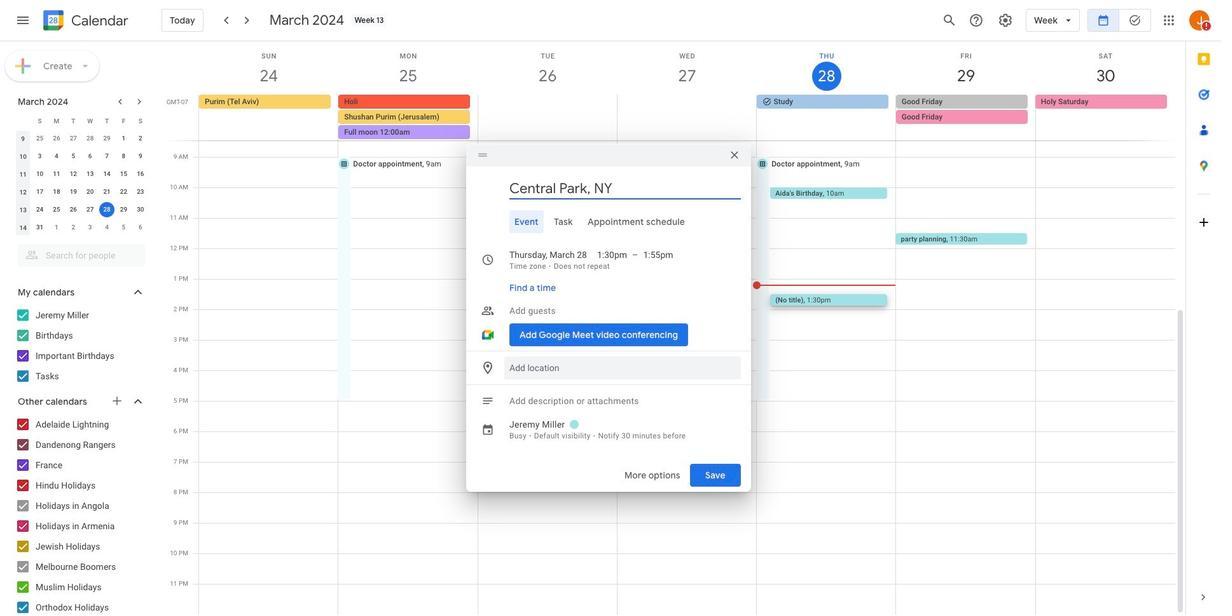 Task type: locate. For each thing, give the bounding box(es) containing it.
12 element
[[66, 167, 81, 182]]

february 29 element
[[99, 131, 115, 146]]

column header
[[15, 112, 31, 130]]

main drawer image
[[15, 13, 31, 28]]

17 element
[[32, 184, 47, 200]]

march 2024 grid
[[12, 112, 149, 237]]

heading
[[69, 13, 128, 28]]

14 element
[[99, 167, 115, 182]]

april 5 element
[[116, 220, 131, 235]]

grid
[[163, 41, 1186, 616]]

calendar element
[[41, 8, 128, 36]]

11 element
[[49, 167, 64, 182]]

Search for people text field
[[25, 244, 137, 267]]

column header inside "march 2024" grid
[[15, 112, 31, 130]]

6 element
[[83, 149, 98, 164]]

7 element
[[99, 149, 115, 164]]

19 element
[[66, 184, 81, 200]]

row group
[[15, 130, 149, 237]]

22 element
[[116, 184, 131, 200]]

cell
[[339, 95, 478, 141], [478, 95, 617, 141], [617, 95, 757, 141], [896, 95, 1036, 141], [99, 201, 115, 219]]

26 element
[[66, 202, 81, 218]]

23 element
[[133, 184, 148, 200]]

tab list
[[1186, 41, 1221, 580], [477, 210, 741, 233]]

february 28 element
[[83, 131, 98, 146]]

10 element
[[32, 167, 47, 182]]

april 4 element
[[99, 220, 115, 235]]

20 element
[[83, 184, 98, 200]]

row
[[193, 95, 1186, 141], [15, 112, 149, 130], [15, 130, 149, 148], [15, 148, 149, 165], [15, 165, 149, 183], [15, 183, 149, 201], [15, 201, 149, 219], [15, 219, 149, 237]]

24 element
[[32, 202, 47, 218]]

31 element
[[32, 220, 47, 235]]

heading inside calendar "element"
[[69, 13, 128, 28]]

27 element
[[83, 202, 98, 218]]

None search field
[[0, 239, 158, 267]]

8 element
[[116, 149, 131, 164]]

30 element
[[133, 202, 148, 218]]

Add location text field
[[510, 357, 736, 379]]

28, today element
[[99, 202, 115, 218]]



Task type: vqa. For each thing, say whether or not it's contained in the screenshot.
31 "element"
yes



Task type: describe. For each thing, give the bounding box(es) containing it.
15 element
[[116, 167, 131, 182]]

april 1 element
[[49, 220, 64, 235]]

settings menu image
[[998, 13, 1014, 28]]

29 element
[[116, 202, 131, 218]]

5 element
[[66, 149, 81, 164]]

april 2 element
[[66, 220, 81, 235]]

4 element
[[49, 149, 64, 164]]

april 6 element
[[133, 220, 148, 235]]

Add title text field
[[510, 179, 741, 198]]

other calendars list
[[3, 415, 158, 616]]

3 element
[[32, 149, 47, 164]]

add other calendars image
[[111, 395, 123, 408]]

25 element
[[49, 202, 64, 218]]

to element
[[632, 248, 638, 261]]

february 27 element
[[66, 131, 81, 146]]

april 3 element
[[83, 220, 98, 235]]

february 25 element
[[32, 131, 47, 146]]

row group inside "march 2024" grid
[[15, 130, 149, 237]]

february 26 element
[[49, 131, 64, 146]]

18 element
[[49, 184, 64, 200]]

9 element
[[133, 149, 148, 164]]

1 horizontal spatial tab list
[[1186, 41, 1221, 580]]

cell inside row group
[[99, 201, 115, 219]]

1 element
[[116, 131, 131, 146]]

21 element
[[99, 184, 115, 200]]

2 element
[[133, 131, 148, 146]]

13 element
[[83, 167, 98, 182]]

16 element
[[133, 167, 148, 182]]

0 horizontal spatial tab list
[[477, 210, 741, 233]]

my calendars list
[[3, 305, 158, 387]]



